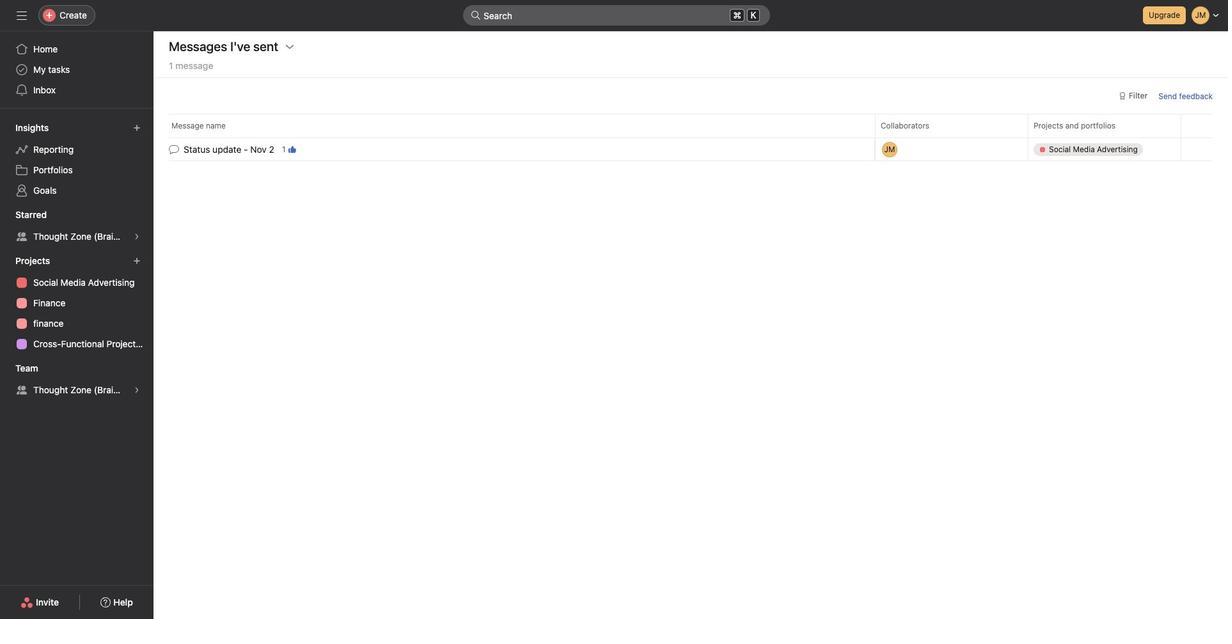Task type: vqa. For each thing, say whether or not it's contained in the screenshot.
Help dropdown button
no



Task type: locate. For each thing, give the bounding box(es) containing it.
actions image
[[285, 42, 295, 52]]

2 column header from the left
[[875, 114, 1032, 138]]

see details, thought zone (brainstorm space) image
[[133, 387, 141, 394]]

insights element
[[0, 116, 154, 204]]

row
[[154, 114, 1229, 138], [154, 137, 1229, 162], [169, 137, 1213, 138]]

None field
[[463, 5, 770, 26]]

column header
[[169, 114, 879, 138], [875, 114, 1032, 138], [1028, 114, 1185, 138]]

new project or portfolio image
[[133, 257, 141, 265]]

cell
[[1028, 138, 1182, 161]]

teams element
[[0, 357, 154, 403]]

hide sidebar image
[[17, 10, 27, 20]]

new insights image
[[133, 124, 141, 132]]

projects element
[[0, 250, 154, 357]]

Search tasks, projects, and more text field
[[463, 5, 770, 26]]



Task type: describe. For each thing, give the bounding box(es) containing it.
1 column header from the left
[[169, 114, 879, 138]]

see details, thought zone (brainstorm space) image
[[133, 233, 141, 241]]

prominent image
[[471, 10, 481, 20]]

1 like. you liked this task image
[[288, 146, 296, 153]]

starred element
[[0, 204, 154, 250]]

global element
[[0, 31, 154, 108]]

3 column header from the left
[[1028, 114, 1185, 138]]

conversation name for status update - nov 2 cell
[[154, 138, 875, 161]]



